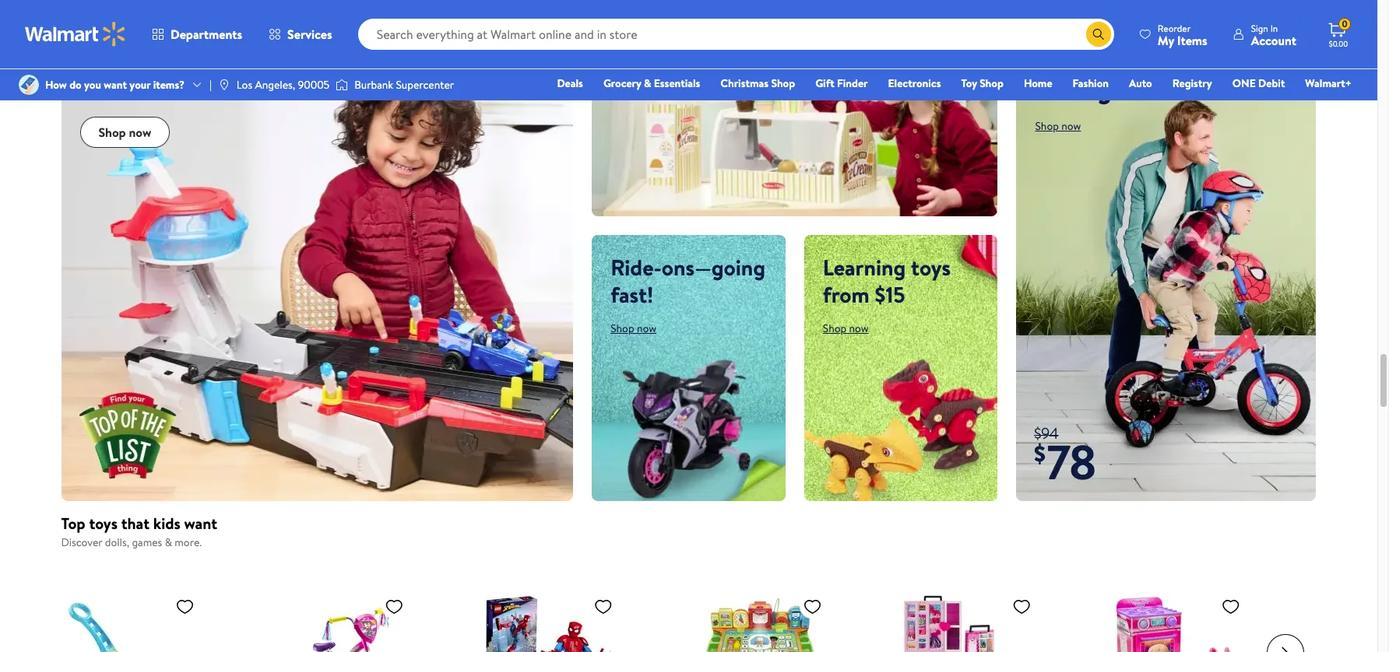 Task type: locate. For each thing, give the bounding box(es) containing it.
shop down how do you want your items?
[[99, 124, 126, 141]]

now down from
[[849, 321, 869, 337]]

ride-ons—going fast!
[[611, 253, 766, 310]]

shop now
[[611, 71, 656, 87], [1035, 119, 1081, 134], [99, 124, 151, 141], [611, 321, 656, 337], [823, 321, 869, 337]]

shop now link down fast!
[[611, 321, 656, 337]]

shop now for big brands, low prices
[[611, 71, 656, 87]]

Walmart Site-Wide search field
[[358, 19, 1114, 50]]

one debit link
[[1225, 75, 1292, 92]]

paw
[[80, 32, 183, 101]]

angeles,
[[255, 77, 295, 93]]

toys inside learning toys from $15
[[911, 253, 951, 283]]

shop now link for wheelie-worthy savings
[[1035, 119, 1081, 134]]

toys inside top toys that kids want discover dolls, games & more.
[[89, 513, 118, 534]]

 image for burbank supercenter
[[336, 77, 348, 93]]

items
[[1177, 32, 1208, 49]]

|
[[209, 77, 212, 93]]

dolls,
[[105, 535, 129, 551]]

sign in to add to favorites list, barbie dream closet playset with 35  clothes and accessories, mirror and laundry chute image
[[1012, 597, 1031, 616]]

next slide for top toys that kids want list image
[[1267, 634, 1304, 653]]

shop now link down big
[[611, 71, 656, 87]]

finder
[[837, 76, 868, 91]]

shop now link down how do you want your items?
[[80, 117, 170, 148]]

shop now for ride-ons—going fast!
[[611, 321, 656, 337]]

patrol
[[195, 32, 325, 101]]

now
[[637, 71, 656, 87], [1062, 119, 1081, 134], [129, 124, 151, 141], [637, 321, 656, 337], [849, 321, 869, 337]]

savings
[[1035, 69, 1124, 108]]

sign in to add to favorites list, nickelodeon paw patrol skye kids bike for girls, 12 inch wheels, ages 2-4, magenta pink image
[[385, 597, 403, 616]]

shop now down fast!
[[611, 321, 656, 337]]

0 vertical spatial toys
[[911, 253, 951, 283]]

shop now down savings
[[1035, 119, 1081, 134]]

1 horizontal spatial &
[[644, 76, 651, 91]]

shop now link for ride-ons—going fast!
[[611, 321, 656, 337]]

1 vertical spatial &
[[165, 535, 172, 551]]

services button
[[255, 16, 345, 53]]

1 vertical spatial want
[[184, 513, 217, 534]]

1 horizontal spatial  image
[[336, 77, 348, 93]]

0 horizontal spatial toys
[[89, 513, 118, 534]]

how do you want your items?
[[45, 77, 185, 93]]

items?
[[153, 77, 185, 93]]

1 horizontal spatial toys
[[911, 253, 951, 283]]

& right grocery
[[644, 76, 651, 91]]

fast!
[[611, 280, 654, 310]]

shop down from
[[823, 321, 847, 337]]

los angeles, 90005
[[237, 77, 330, 93]]

shop now link
[[611, 71, 656, 87], [80, 117, 170, 148], [1035, 119, 1081, 134], [611, 321, 656, 337], [823, 321, 869, 337]]

ride-
[[611, 253, 662, 283]]

ons—going
[[662, 253, 766, 283]]

0 horizontal spatial want
[[104, 77, 127, 93]]

&
[[644, 76, 651, 91], [165, 535, 172, 551]]

1 vertical spatial toys
[[89, 513, 118, 534]]

gift finder
[[815, 76, 868, 91]]

shop now down big
[[611, 71, 656, 87]]

do
[[69, 77, 82, 93]]

sign in to add to favorites list, lego marvel spider-man 76226 fully articulated action figure, super hero movie set with web elements, gift idea for grandchildren, collectible model toy for boys and girls image
[[594, 597, 613, 616]]

auto
[[1129, 76, 1152, 91]]

prices
[[782, 26, 847, 60]]

toys
[[911, 253, 951, 283], [89, 513, 118, 534]]

sign in to add to favorites list, get ready for school learning desk image
[[803, 597, 822, 616]]

0 vertical spatial &
[[644, 76, 651, 91]]

now down savings
[[1062, 119, 1081, 134]]

search icon image
[[1092, 28, 1105, 40]]

services
[[287, 26, 332, 43]]

 image right |
[[218, 79, 230, 91]]

now down "your"
[[129, 124, 151, 141]]

shop now down how do you want your items?
[[99, 124, 151, 141]]

shop down big
[[611, 71, 634, 87]]

shop down fast!
[[611, 321, 634, 337]]

sign
[[1251, 21, 1268, 35]]

shop now down from
[[823, 321, 869, 337]]

toys right '$15'
[[911, 253, 951, 283]]

your
[[130, 77, 151, 93]]

wheelie-
[[1035, 34, 1143, 73]]

0 horizontal spatial &
[[165, 535, 172, 551]]

low
[[738, 26, 776, 60]]

& down 'kids'
[[165, 535, 172, 551]]

0 horizontal spatial  image
[[218, 79, 230, 91]]

shop right christmas
[[771, 76, 795, 91]]

home link
[[1017, 75, 1059, 92]]

toy
[[961, 76, 977, 91]]

now down fast!
[[637, 321, 656, 337]]

gift
[[815, 76, 834, 91]]

want
[[104, 77, 127, 93], [184, 513, 217, 534]]

paw patrol
[[80, 32, 325, 101]]

reorder my items
[[1158, 21, 1208, 49]]

want right you
[[104, 77, 127, 93]]

toys for top
[[89, 513, 118, 534]]

shop now link down from
[[823, 321, 869, 337]]

 image
[[19, 75, 39, 95]]

lego marvel spider-man 76226 fully articulated action figure, super hero movie set with web elements, gift idea for grandchildren, collectible model toy for boys and girls image
[[483, 591, 619, 653]]

you
[[84, 77, 101, 93]]

shop now link down savings
[[1035, 119, 1081, 134]]

burbank
[[355, 77, 393, 93]]

toys up the dolls,
[[89, 513, 118, 534]]

now for paw patrol
[[129, 124, 151, 141]]

want up more.
[[184, 513, 217, 534]]

one
[[1232, 76, 1256, 91]]

christmas
[[721, 76, 769, 91]]

walmart+ link
[[1298, 75, 1359, 92]]

1 horizontal spatial want
[[184, 513, 217, 534]]

shop down home link
[[1035, 119, 1059, 134]]

top
[[61, 513, 85, 534]]

walmart image
[[25, 22, 126, 47]]

now down big
[[637, 71, 656, 87]]

shop
[[611, 71, 634, 87], [771, 76, 795, 91], [980, 76, 1004, 91], [1035, 119, 1059, 134], [99, 124, 126, 141], [611, 321, 634, 337], [823, 321, 847, 337]]

 image right the 90005
[[336, 77, 348, 93]]

brands,
[[652, 26, 732, 60]]

cookeez makery cinnamon treatz pink oven, scented, interactive plush, styles vary, ages 5+ image
[[1110, 591, 1247, 653]]

big
[[611, 26, 646, 60]]

now for big brands, low prices
[[637, 71, 656, 87]]

my
[[1158, 32, 1174, 49]]

home
[[1024, 76, 1052, 91]]

 image
[[336, 77, 348, 93], [218, 79, 230, 91]]

grocery & essentials link
[[596, 75, 707, 92]]

nickelodeon paw patrol skye kids bike for girls, 12 inch wheels, ages 2-4, magenta pink image
[[273, 591, 410, 653]]

$15
[[875, 280, 905, 310]]



Task type: describe. For each thing, give the bounding box(es) containing it.
learning
[[823, 253, 906, 283]]

learning toys from $15
[[823, 253, 951, 310]]

that
[[121, 513, 150, 534]]

electronics link
[[881, 75, 948, 92]]

wheelie-worthy savings
[[1035, 34, 1228, 108]]

electronics
[[888, 76, 941, 91]]

get ready for school learning desk image
[[692, 591, 828, 653]]

one debit
[[1232, 76, 1285, 91]]

deals link
[[550, 75, 590, 92]]

deals
[[557, 76, 583, 91]]

90005
[[298, 77, 330, 93]]

 image for los angeles, 90005
[[218, 79, 230, 91]]

worthy
[[1143, 34, 1228, 73]]

shop now link for big brands, low prices
[[611, 71, 656, 87]]

how
[[45, 77, 67, 93]]

top toys that kids want discover dolls, games & more.
[[61, 513, 217, 551]]

grocery & essentials
[[603, 76, 700, 91]]

walmart+
[[1305, 76, 1352, 91]]

auto link
[[1122, 75, 1159, 92]]

from
[[823, 280, 870, 310]]

shop for paw patrol
[[99, 124, 126, 141]]

departments
[[171, 26, 242, 43]]

0 vertical spatial want
[[104, 77, 127, 93]]

now for learning toys from $15
[[849, 321, 869, 337]]

shop for big brands, low prices
[[611, 71, 634, 87]]

clear search field text image
[[1067, 28, 1080, 40]]

registry
[[1172, 76, 1212, 91]]

christmas shop
[[721, 76, 795, 91]]

& inside top toys that kids want discover dolls, games & more.
[[165, 535, 172, 551]]

essentials
[[654, 76, 700, 91]]

0
[[1342, 17, 1348, 31]]

gift finder link
[[808, 75, 875, 92]]

shop for ride-ons—going fast!
[[611, 321, 634, 337]]

want inside top toys that kids want discover dolls, games & more.
[[184, 513, 217, 534]]

kids
[[153, 513, 180, 534]]

burbank supercenter
[[355, 77, 454, 93]]

shop now for wheelie-worthy savings
[[1035, 119, 1081, 134]]

shop for learning toys from $15
[[823, 321, 847, 337]]

toys for learning
[[911, 253, 951, 283]]

barbie dream closet playset with 35  clothes and accessories, mirror and laundry chute image
[[901, 591, 1037, 653]]

in
[[1271, 21, 1278, 35]]

sign in to add to favorites list, vtech, pop-a-balls, push and pop bulldozer, toddler learning toy image
[[176, 597, 194, 616]]

shop for wheelie-worthy savings
[[1035, 119, 1059, 134]]

grocery
[[603, 76, 641, 91]]

big brands, low prices
[[611, 26, 847, 60]]

shop now for paw patrol
[[99, 124, 151, 141]]

toy shop link
[[954, 75, 1011, 92]]

shop now for learning toys from $15
[[823, 321, 869, 337]]

Search search field
[[358, 19, 1114, 50]]

now for ride-ons—going fast!
[[637, 321, 656, 337]]

christmas shop link
[[714, 75, 802, 92]]

debit
[[1258, 76, 1285, 91]]

games
[[132, 535, 162, 551]]

more.
[[175, 535, 202, 551]]

fashion link
[[1066, 75, 1116, 92]]

discover
[[61, 535, 102, 551]]

shop now link for learning toys from $15
[[823, 321, 869, 337]]

0 $0.00
[[1329, 17, 1348, 49]]

account
[[1251, 32, 1297, 49]]

departments button
[[139, 16, 255, 53]]

shop right toy
[[980, 76, 1004, 91]]

sign in account
[[1251, 21, 1297, 49]]

now for wheelie-worthy savings
[[1062, 119, 1081, 134]]

toy shop
[[961, 76, 1004, 91]]

fashion
[[1073, 76, 1109, 91]]

los
[[237, 77, 252, 93]]

vtech, pop-a-balls, push and pop bulldozer, toddler learning toy image
[[64, 591, 201, 653]]

shop now link for paw patrol
[[80, 117, 170, 148]]

supercenter
[[396, 77, 454, 93]]

reorder
[[1158, 21, 1191, 35]]

$0.00
[[1329, 38, 1348, 49]]

sign in to add to favorites list, cookeez makery cinnamon treatz pink oven, scented, interactive plush, styles vary, ages 5+ image
[[1222, 597, 1240, 616]]

registry link
[[1165, 75, 1219, 92]]



Task type: vqa. For each thing, say whether or not it's contained in the screenshot.
the "Shop" corresponding to Shop now
no



